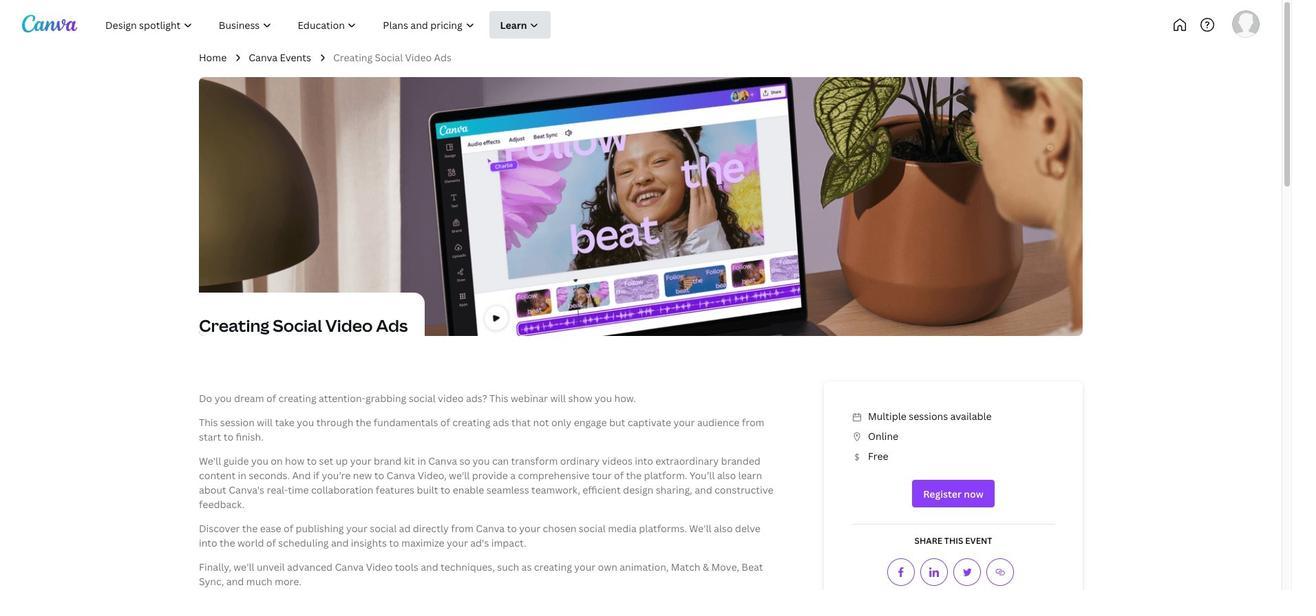 Task type: describe. For each thing, give the bounding box(es) containing it.
top level navigation element
[[94, 11, 598, 39]]



Task type: vqa. For each thing, say whether or not it's contained in the screenshot.
the Top level navigation element
yes



